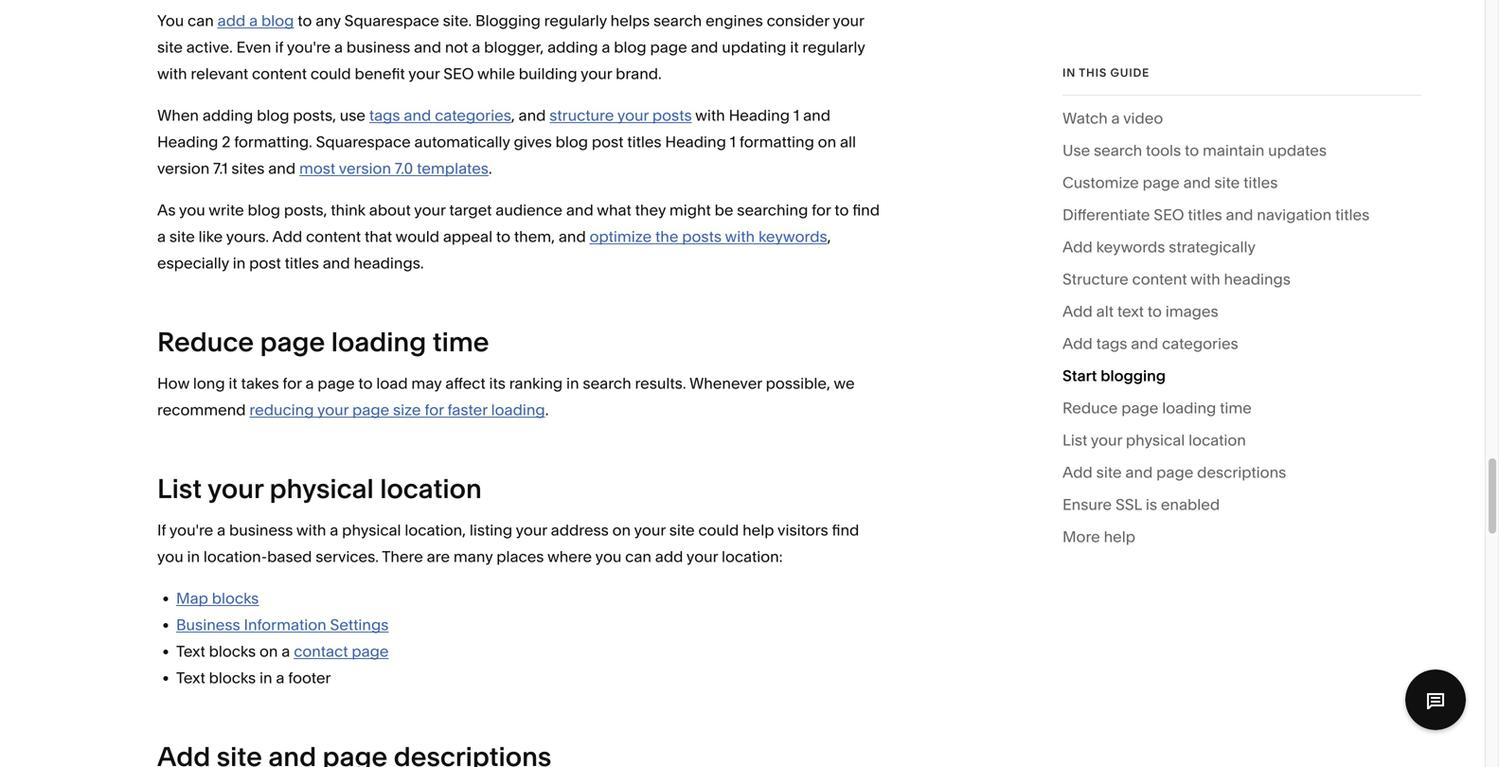 Task type: locate. For each thing, give the bounding box(es) containing it.
add up the start
[[1062, 334, 1093, 353]]

loading down ranking
[[491, 401, 545, 419]]

ensure ssl is enabled
[[1062, 495, 1220, 514]]

automatically
[[414, 133, 510, 151]]

1 vertical spatial time
[[1220, 399, 1252, 417]]

to inside how long it takes for a page to load may affect its ranking in search results. whenever possible, we recommend
[[358, 374, 373, 392]]

customize
[[1062, 173, 1139, 192]]

to left load
[[358, 374, 373, 392]]

1 horizontal spatial seo
[[1154, 205, 1184, 224]]

adding up building
[[547, 38, 598, 56]]

1 vertical spatial tags
[[1096, 334, 1127, 353]]

list
[[1062, 431, 1087, 449], [157, 473, 202, 505]]

adding up 2
[[202, 106, 253, 124]]

1 vertical spatial search
[[1094, 141, 1142, 160]]

add site and page descriptions link
[[1062, 459, 1286, 491]]

0 vertical spatial list your physical location
[[1062, 431, 1246, 449]]

content
[[252, 64, 307, 83], [306, 227, 361, 246], [1132, 270, 1187, 288]]

1 horizontal spatial .
[[545, 401, 549, 419]]

7.1
[[213, 159, 228, 178]]

find down all
[[852, 201, 880, 219]]

version inside the with heading 1 and heading 2 formatting. squarespace automatically gives blog post titles heading 1 formatting on all version 7.1 sites and
[[157, 159, 210, 178]]

2
[[222, 133, 230, 151]]

you're
[[287, 38, 331, 56], [169, 521, 213, 539]]

a up services.
[[330, 521, 338, 539]]

and down "add alt text to images" "link" on the top of page
[[1131, 334, 1158, 353]]

add for add alt text to images
[[1062, 302, 1093, 321]]

1 vertical spatial posts,
[[284, 201, 327, 219]]

add for add keywords strategically
[[1062, 238, 1093, 256]]

0 vertical spatial seo
[[443, 64, 474, 83]]

your right the reducing in the bottom left of the page
[[317, 401, 349, 419]]

1 vertical spatial find
[[832, 521, 859, 539]]

titles
[[627, 133, 662, 151], [1243, 173, 1278, 192], [1188, 205, 1222, 224], [1335, 205, 1370, 224], [285, 254, 319, 272]]

add right yours.
[[272, 227, 302, 246]]

0 vertical spatial list
[[1062, 431, 1087, 449]]

search inside how long it takes for a page to load may affect its ranking in search results. whenever possible, we recommend
[[583, 374, 631, 392]]

it right long
[[229, 374, 237, 392]]

possible,
[[766, 374, 830, 392]]

0 horizontal spatial it
[[229, 374, 237, 392]]

add keywords strategically link
[[1062, 234, 1256, 266]]

your
[[833, 11, 864, 30], [408, 64, 440, 83], [581, 64, 612, 83], [617, 106, 649, 124], [414, 201, 446, 219], [317, 401, 349, 419], [1091, 431, 1122, 449], [208, 473, 263, 505], [516, 521, 547, 539], [634, 521, 666, 539], [686, 547, 718, 566]]

0 horizontal spatial adding
[[202, 106, 253, 124]]

with up when
[[157, 64, 187, 83]]

the
[[655, 227, 678, 246]]

help up location: at the bottom of page
[[743, 521, 774, 539]]

list your physical location
[[1062, 431, 1246, 449], [157, 473, 482, 505]]

0 vertical spatial you're
[[287, 38, 331, 56]]

to right text
[[1148, 302, 1162, 321]]

0 vertical spatial location
[[1189, 431, 1246, 449]]

find inside if you're a business with a physical location, listing your address on your site could help visitors find you in location-based services. there are many places where you can add your location:
[[832, 521, 859, 539]]

customize page and site titles link
[[1062, 169, 1278, 202]]

1 horizontal spatial could
[[698, 521, 739, 539]]

formatting
[[739, 133, 814, 151]]

as
[[157, 201, 176, 219]]

1 horizontal spatial on
[[612, 521, 631, 539]]

help down "ssl"
[[1104, 527, 1135, 546]]

its
[[489, 374, 506, 392]]

2 vertical spatial on
[[259, 642, 278, 660]]

0 vertical spatial add
[[217, 11, 246, 30]]

1 vertical spatial post
[[249, 254, 281, 272]]

contact page link
[[294, 642, 389, 660]]

keywords
[[758, 227, 827, 246], [1096, 238, 1165, 256]]

1 vertical spatial can
[[625, 547, 651, 566]]

2 horizontal spatial on
[[818, 133, 836, 151]]

and up "strategically" at the right top of page
[[1226, 205, 1253, 224]]

7.0
[[395, 159, 413, 178]]

1 horizontal spatial list your physical location
[[1062, 431, 1246, 449]]

add for add tags and categories
[[1062, 334, 1093, 353]]

think
[[331, 201, 365, 219]]

heading up formatting
[[729, 106, 790, 124]]

when
[[157, 106, 199, 124]]

squarespace down use
[[316, 133, 411, 151]]

2 text from the top
[[176, 669, 205, 687]]

0 vertical spatial on
[[818, 133, 836, 151]]

content inside as you write blog posts, think about your target audience and what they might be searching for to find a site like yours. add content that would appeal to them, and
[[306, 227, 361, 246]]

regularly down consider
[[802, 38, 865, 56]]

reduce down the start
[[1062, 399, 1118, 417]]

squarespace
[[344, 11, 439, 30], [316, 133, 411, 151]]

posts, inside as you write blog posts, think about your target audience and what they might be searching for to find a site like yours. add content that would appeal to them, and
[[284, 201, 327, 219]]

1 horizontal spatial time
[[1220, 399, 1252, 417]]

1 vertical spatial could
[[698, 521, 739, 539]]

0 horizontal spatial 1
[[730, 133, 736, 151]]

2 vertical spatial search
[[583, 374, 631, 392]]

a up location-
[[217, 521, 226, 539]]

and up ensure ssl is enabled
[[1125, 463, 1153, 481]]

0 vertical spatial business
[[347, 38, 410, 56]]

0 vertical spatial content
[[252, 64, 307, 83]]

with inside if you're a business with a physical location, listing your address on your site could help visitors find you in location-based services. there are many places where you can add your location:
[[296, 521, 326, 539]]

page left load
[[318, 374, 355, 392]]

location
[[1189, 431, 1246, 449], [380, 473, 482, 505]]

. down ranking
[[545, 401, 549, 419]]

a left footer
[[276, 669, 285, 687]]

could up location: at the bottom of page
[[698, 521, 739, 539]]

you inside as you write blog posts, think about your target audience and what they might be searching for to find a site like yours. add content that would appeal to them, and
[[179, 201, 205, 219]]

business up "benefit"
[[347, 38, 410, 56]]

1 vertical spatial squarespace
[[316, 133, 411, 151]]

1 horizontal spatial it
[[790, 38, 799, 56]]

reduce page loading time up list your physical location link
[[1062, 399, 1252, 417]]

1 horizontal spatial ,
[[827, 227, 831, 246]]

it down consider
[[790, 38, 799, 56]]

1 horizontal spatial location
[[1189, 431, 1246, 449]]

text
[[176, 642, 205, 660], [176, 669, 205, 687]]

1
[[793, 106, 799, 124], [730, 133, 736, 151]]

list your physical location up services.
[[157, 473, 482, 505]]

we
[[834, 374, 855, 392]]

0 horizontal spatial tags
[[369, 106, 400, 124]]

posts
[[652, 106, 692, 124], [682, 227, 722, 246]]

2 vertical spatial physical
[[342, 521, 401, 539]]

heading up might
[[665, 133, 726, 151]]

with down "strategically" at the right top of page
[[1190, 270, 1220, 288]]

you
[[179, 201, 205, 219], [157, 547, 183, 566], [595, 547, 622, 566]]

tags right use
[[369, 106, 400, 124]]

sites
[[231, 159, 265, 178]]

add alt text to images link
[[1062, 298, 1218, 330]]

even
[[236, 38, 271, 56]]

a down any
[[334, 38, 343, 56]]

you're inside if you're a business with a physical location, listing your address on your site could help visitors find you in location-based services. there are many places where you can add your location:
[[169, 521, 213, 539]]

how long it takes for a page to load may affect its ranking in search results. whenever possible, we recommend
[[157, 374, 855, 419]]

blog
[[261, 11, 294, 30], [614, 38, 646, 56], [257, 106, 289, 124], [555, 133, 588, 151], [248, 201, 280, 219]]

for right searching
[[812, 201, 831, 219]]

with down the updating at top
[[695, 106, 725, 124]]

tags
[[369, 106, 400, 124], [1096, 334, 1127, 353]]

seo inside the to any squarespace site. blogging regularly helps search engines consider your site active. even if you're a business and not a blogger, adding a blog page and updating it regularly with relevant content could benefit your seo while building your brand.
[[443, 64, 474, 83]]

titles inside , especially in post titles and headings.
[[285, 254, 319, 272]]

categories
[[435, 106, 511, 124], [1162, 334, 1238, 353]]

1 vertical spatial reduce
[[1062, 399, 1118, 417]]

2 vertical spatial for
[[425, 401, 444, 419]]

seo down customize page and site titles link
[[1154, 205, 1184, 224]]

posts,
[[293, 106, 336, 124], [284, 201, 327, 219]]

on right address
[[612, 521, 631, 539]]

address
[[551, 521, 609, 539]]

structure
[[549, 106, 614, 124]]

and down engines
[[691, 38, 718, 56]]

on inside if you're a business with a physical location, listing your address on your site could help visitors find you in location-based services. there are many places where you can add your location:
[[612, 521, 631, 539]]

1 version from the left
[[157, 159, 210, 178]]

site.
[[443, 11, 472, 30]]

1 horizontal spatial post
[[592, 133, 624, 151]]

them,
[[514, 227, 555, 246]]

on down business information settings 'link'
[[259, 642, 278, 660]]

1 vertical spatial regularly
[[802, 38, 865, 56]]

with up the 'based'
[[296, 521, 326, 539]]

heading down when
[[157, 133, 218, 151]]

differentiate seo titles and navigation titles link
[[1062, 202, 1370, 234]]

can right the where
[[625, 547, 651, 566]]

services.
[[316, 547, 379, 566]]

and left headings. at left top
[[323, 254, 350, 272]]

page inside customize page and site titles link
[[1143, 173, 1180, 192]]

0 horizontal spatial seo
[[443, 64, 474, 83]]

add for add site and page descriptions
[[1062, 463, 1093, 481]]

, inside , especially in post titles and headings.
[[827, 227, 831, 246]]

search inside the to any squarespace site. blogging regularly helps search engines consider your site active. even if you're a business and not a blogger, adding a blog page and updating it regularly with relevant content could benefit your seo while building your brand.
[[653, 11, 702, 30]]

like
[[199, 227, 223, 246]]

differentiate
[[1062, 205, 1150, 224]]

find right visitors
[[832, 521, 859, 539]]

1 vertical spatial seo
[[1154, 205, 1184, 224]]

tools
[[1146, 141, 1181, 160]]

map
[[176, 589, 208, 607]]

seo down the not at the left top
[[443, 64, 474, 83]]

1 left formatting
[[730, 133, 736, 151]]

for right size
[[425, 401, 444, 419]]

page inside map blocks business information settings text blocks on a contact page text blocks in a footer
[[352, 642, 389, 660]]

gives
[[514, 133, 552, 151]]

1 horizontal spatial 1
[[793, 106, 799, 124]]

help inside 'link'
[[1104, 527, 1135, 546]]

0 vertical spatial posts
[[652, 106, 692, 124]]

location inside list your physical location link
[[1189, 431, 1246, 449]]

post down structure your posts link at the top left of the page
[[592, 133, 624, 151]]

add up active.
[[217, 11, 246, 30]]

your inside as you write blog posts, think about your target audience and what they might be searching for to find a site like yours. add content that would appeal to them, and
[[414, 201, 446, 219]]

2 horizontal spatial heading
[[729, 106, 790, 124]]

location up location,
[[380, 473, 482, 505]]

1 vertical spatial reduce page loading time
[[1062, 399, 1252, 417]]

relevant
[[191, 64, 248, 83]]

time up affect
[[433, 326, 489, 358]]

0 horizontal spatial ,
[[511, 106, 515, 124]]

0 vertical spatial time
[[433, 326, 489, 358]]

1 horizontal spatial version
[[339, 159, 391, 178]]

search down watch a video link at the right top of page
[[1094, 141, 1142, 160]]

blogging
[[475, 11, 541, 30]]

categories inside "add tags and categories" "link"
[[1162, 334, 1238, 353]]

add inside if you're a business with a physical location, listing your address on your site could help visitors find you in location-based services. there are many places where you can add your location:
[[655, 547, 683, 566]]

you right as
[[179, 201, 205, 219]]

2 horizontal spatial for
[[812, 201, 831, 219]]

0 vertical spatial 1
[[793, 106, 799, 124]]

0 horizontal spatial categories
[[435, 106, 511, 124]]

add left location: at the bottom of page
[[655, 547, 683, 566]]

page up 'brand.'
[[650, 38, 687, 56]]

titles down maintain
[[1243, 173, 1278, 192]]

0 vertical spatial search
[[653, 11, 702, 30]]

and inside , especially in post titles and headings.
[[323, 254, 350, 272]]

heading
[[729, 106, 790, 124], [157, 133, 218, 151], [665, 133, 726, 151]]

0 vertical spatial squarespace
[[344, 11, 439, 30]]

your down 'brand.'
[[617, 106, 649, 124]]

0 horizontal spatial could
[[310, 64, 351, 83]]

any
[[316, 11, 341, 30]]

a up structure your posts link at the top left of the page
[[602, 38, 610, 56]]

help
[[743, 521, 774, 539], [1104, 527, 1135, 546]]

0 horizontal spatial on
[[259, 642, 278, 660]]

reduce up long
[[157, 326, 254, 358]]

1 vertical spatial content
[[306, 227, 361, 246]]

in
[[1062, 66, 1076, 80]]

list your physical location link
[[1062, 427, 1246, 459]]

for
[[812, 201, 831, 219], [283, 374, 302, 392], [425, 401, 444, 419]]

regularly left helps
[[544, 11, 607, 30]]

regularly
[[544, 11, 607, 30], [802, 38, 865, 56]]

0 horizontal spatial you're
[[169, 521, 213, 539]]

business up location-
[[229, 521, 293, 539]]

1 vertical spatial it
[[229, 374, 237, 392]]

1 vertical spatial ,
[[827, 227, 831, 246]]

in left footer
[[259, 669, 272, 687]]

page down tools
[[1143, 173, 1180, 192]]

titles down structure your posts link at the top left of the page
[[627, 133, 662, 151]]

1 horizontal spatial can
[[625, 547, 651, 566]]

post
[[592, 133, 624, 151], [249, 254, 281, 272]]

with inside the with heading 1 and heading 2 formatting. squarespace automatically gives blog post titles heading 1 formatting on all version 7.1 sites and
[[695, 106, 725, 124]]

list down the start
[[1062, 431, 1087, 449]]

time up descriptions
[[1220, 399, 1252, 417]]

1 horizontal spatial help
[[1104, 527, 1135, 546]]

more help link
[[1062, 524, 1135, 556]]

1 vertical spatial business
[[229, 521, 293, 539]]

posts down 'brand.'
[[652, 106, 692, 124]]

1 horizontal spatial adding
[[547, 38, 598, 56]]

adding inside the to any squarespace site. blogging regularly helps search engines consider your site active. even if you're a business and not a blogger, adding a blog page and updating it regularly with relevant content could benefit your seo while building your brand.
[[547, 38, 598, 56]]

0 horizontal spatial location
[[380, 473, 482, 505]]

if
[[157, 521, 166, 539]]

1 vertical spatial on
[[612, 521, 631, 539]]

page inside 'reduce page loading time' link
[[1121, 399, 1159, 417]]

text
[[1117, 302, 1144, 321]]

how
[[157, 374, 189, 392]]

1 vertical spatial categories
[[1162, 334, 1238, 353]]

loading up list your physical location link
[[1162, 399, 1216, 417]]

blog down "structure"
[[555, 133, 588, 151]]

site inside if you're a business with a physical location, listing your address on your site could help visitors find you in location-based services. there are many places where you can add your location:
[[669, 521, 695, 539]]

0 horizontal spatial for
[[283, 374, 302, 392]]

1 horizontal spatial for
[[425, 401, 444, 419]]

most
[[299, 159, 335, 178]]

a up the reducing in the bottom left of the page
[[305, 374, 314, 392]]

0 vertical spatial reduce
[[157, 326, 254, 358]]

business inside the to any squarespace site. blogging regularly helps search engines consider your site active. even if you're a business and not a blogger, adding a blog page and updating it regularly with relevant content could benefit your seo while building your brand.
[[347, 38, 410, 56]]

it
[[790, 38, 799, 56], [229, 374, 237, 392]]

could up use
[[310, 64, 351, 83]]

search right helps
[[653, 11, 702, 30]]

1 horizontal spatial tags
[[1096, 334, 1127, 353]]

appeal
[[443, 227, 493, 246]]

on inside the with heading 1 and heading 2 formatting. squarespace automatically gives blog post titles heading 1 formatting on all version 7.1 sites and
[[818, 133, 836, 151]]

0 vertical spatial .
[[489, 159, 492, 178]]

1 vertical spatial text
[[176, 669, 205, 687]]

0 vertical spatial post
[[592, 133, 624, 151]]

0 vertical spatial tags
[[369, 106, 400, 124]]

and up gives
[[518, 106, 546, 124]]

0 horizontal spatial search
[[583, 374, 631, 392]]

list up if
[[157, 473, 202, 505]]

post inside the with heading 1 and heading 2 formatting. squarespace automatically gives blog post titles heading 1 formatting on all version 7.1 sites and
[[592, 133, 624, 151]]

may
[[411, 374, 442, 392]]

blog down helps
[[614, 38, 646, 56]]

0 horizontal spatial time
[[433, 326, 489, 358]]

add
[[217, 11, 246, 30], [655, 547, 683, 566]]

your down 'reduce page loading time' link
[[1091, 431, 1122, 449]]

page up enabled
[[1156, 463, 1194, 481]]

for inside how long it takes for a page to load may affect its ranking in search results. whenever possible, we recommend
[[283, 374, 302, 392]]

categories down images
[[1162, 334, 1238, 353]]

squarespace inside the with heading 1 and heading 2 formatting. squarespace automatically gives blog post titles heading 1 formatting on all version 7.1 sites and
[[316, 133, 411, 151]]

search inside use search tools to maintain updates link
[[1094, 141, 1142, 160]]

headings
[[1224, 270, 1291, 288]]

2 horizontal spatial search
[[1094, 141, 1142, 160]]

content down if
[[252, 64, 307, 83]]

ensure
[[1062, 495, 1112, 514]]

add up structure at the top of page
[[1062, 238, 1093, 256]]

blog inside the with heading 1 and heading 2 formatting. squarespace automatically gives blog post titles heading 1 formatting on all version 7.1 sites and
[[555, 133, 588, 151]]

1 horizontal spatial categories
[[1162, 334, 1238, 353]]

business information settings link
[[176, 615, 389, 634]]

post inside , especially in post titles and headings.
[[249, 254, 281, 272]]

and inside "link"
[[1131, 334, 1158, 353]]

version left 7.1
[[157, 159, 210, 178]]

keywords down searching
[[758, 227, 827, 246]]

could inside if you're a business with a physical location, listing your address on your site could help visitors find you in location-based services. there are many places where you can add your location:
[[698, 521, 739, 539]]

results.
[[635, 374, 686, 392]]

1 horizontal spatial you're
[[287, 38, 331, 56]]

keywords down differentiate
[[1096, 238, 1165, 256]]

0 vertical spatial adding
[[547, 38, 598, 56]]

squarespace up "benefit"
[[344, 11, 439, 30]]

might
[[669, 201, 711, 219]]

0 horizontal spatial keywords
[[758, 227, 827, 246]]

can inside if you're a business with a physical location, listing your address on your site could help visitors find you in location-based services. there are many places where you can add your location:
[[625, 547, 651, 566]]

1 vertical spatial for
[[283, 374, 302, 392]]

on inside map blocks business information settings text blocks on a contact page text blocks in a footer
[[259, 642, 278, 660]]

page inside add site and page descriptions link
[[1156, 463, 1194, 481]]

start
[[1062, 366, 1097, 385]]

seo
[[443, 64, 474, 83], [1154, 205, 1184, 224]]

0 vertical spatial posts,
[[293, 106, 336, 124]]

page down 'settings'
[[352, 642, 389, 660]]

you're inside the to any squarespace site. blogging regularly helps search engines consider your site active. even if you're a business and not a blogger, adding a blog page and updating it regularly with relevant content could benefit your seo while building your brand.
[[287, 38, 331, 56]]

0 vertical spatial it
[[790, 38, 799, 56]]

posts down might
[[682, 227, 722, 246]]

reduce
[[157, 326, 254, 358], [1062, 399, 1118, 417]]

add up the ensure
[[1062, 463, 1093, 481]]

write
[[209, 201, 244, 219]]



Task type: vqa. For each thing, say whether or not it's contained in the screenshot.
rightmost loading
yes



Task type: describe. For each thing, give the bounding box(es) containing it.
a right the not at the left top
[[472, 38, 480, 56]]

location,
[[405, 521, 466, 539]]

0 horizontal spatial can
[[188, 11, 214, 30]]

blog inside as you write blog posts, think about your target audience and what they might be searching for to find a site like yours. add content that would appeal to them, and
[[248, 201, 280, 219]]

add alt text to images
[[1062, 302, 1218, 321]]

page down load
[[352, 401, 389, 419]]

to any squarespace site. blogging regularly helps search engines consider your site active. even if you're a business and not a blogger, adding a blog page and updating it regularly with relevant content could benefit your seo while building your brand.
[[157, 11, 865, 83]]

most version 7.0 templates link
[[299, 159, 489, 178]]

based
[[267, 547, 312, 566]]

whenever
[[689, 374, 762, 392]]

ensure ssl is enabled link
[[1062, 491, 1220, 524]]

titles inside the with heading 1 and heading 2 formatting. squarespace automatically gives blog post titles heading 1 formatting on all version 7.1 sites and
[[627, 133, 662, 151]]

blog up if
[[261, 11, 294, 30]]

blogger,
[[484, 38, 544, 56]]

customize page and site titles
[[1062, 173, 1278, 192]]

recommend
[[157, 401, 246, 419]]

0 horizontal spatial reduce page loading time
[[157, 326, 489, 358]]

visitors
[[778, 521, 828, 539]]

your right address
[[634, 521, 666, 539]]

for for reducing your page size for faster loading .
[[425, 401, 444, 419]]

it inside the to any squarespace site. blogging regularly helps search engines consider your site active. even if you're a business and not a blogger, adding a blog page and updating it regularly with relevant content could benefit your seo while building your brand.
[[790, 38, 799, 56]]

site inside as you write blog posts, think about your target audience and what they might be searching for to find a site like yours. add content that would appeal to them, and
[[169, 227, 195, 246]]

tags inside "link"
[[1096, 334, 1127, 353]]

map blocks link
[[176, 589, 259, 607]]

watch a video
[[1062, 109, 1163, 127]]

0 vertical spatial categories
[[435, 106, 511, 124]]

1 horizontal spatial reduce page loading time
[[1062, 399, 1252, 417]]

formatting.
[[234, 133, 312, 151]]

faster
[[447, 401, 487, 419]]

0 horizontal spatial heading
[[157, 133, 218, 151]]

map blocks business information settings text blocks on a contact page text blocks in a footer
[[176, 589, 389, 687]]

0 vertical spatial blocks
[[212, 589, 259, 607]]

optimize the posts with keywords
[[590, 227, 827, 246]]

1 horizontal spatial list
[[1062, 431, 1087, 449]]

your left 'brand.'
[[581, 64, 612, 83]]

if
[[275, 38, 283, 56]]

2 version from the left
[[339, 159, 391, 178]]

physical inside list your physical location link
[[1126, 431, 1185, 449]]

to inside the to any squarespace site. blogging regularly helps search engines consider your site active. even if you're a business and not a blogger, adding a blog page and updating it regularly with relevant content could benefit your seo while building your brand.
[[298, 11, 312, 30]]

with inside the to any squarespace site. blogging regularly helps search engines consider your site active. even if you're a business and not a blogger, adding a blog page and updating it regularly with relevant content could benefit your seo while building your brand.
[[157, 64, 187, 83]]

start blogging
[[1062, 366, 1166, 385]]

your left location: at the bottom of page
[[686, 547, 718, 566]]

headings.
[[354, 254, 424, 272]]

physical inside if you're a business with a physical location, listing your address on your site could help visitors find you in location-based services. there are many places where you can add your location:
[[342, 521, 401, 539]]

consider
[[767, 11, 829, 30]]

you can add a blog
[[157, 11, 294, 30]]

reducing your page size for faster loading link
[[249, 401, 545, 419]]

page inside the to any squarespace site. blogging regularly helps search engines consider your site active. even if you're a business and not a blogger, adding a blog page and updating it regularly with relevant content could benefit your seo while building your brand.
[[650, 38, 687, 56]]

maintain
[[1203, 141, 1264, 160]]

blog up formatting.
[[257, 106, 289, 124]]

they
[[635, 201, 666, 219]]

guide
[[1110, 66, 1150, 80]]

watch a video link
[[1062, 105, 1163, 137]]

0 horizontal spatial add
[[217, 11, 246, 30]]

long
[[193, 374, 225, 392]]

use search tools to maintain updates link
[[1062, 137, 1327, 169]]

a inside how long it takes for a page to load may affect its ranking in search results. whenever possible, we recommend
[[305, 374, 314, 392]]

a inside as you write blog posts, think about your target audience and what they might be searching for to find a site like yours. add content that would appeal to them, and
[[157, 227, 166, 246]]

it inside how long it takes for a page to load may affect its ranking in search results. whenever possible, we recommend
[[229, 374, 237, 392]]

to right tools
[[1185, 141, 1199, 160]]

for for how long it takes for a page to load may affect its ranking in search results. whenever possible, we recommend
[[283, 374, 302, 392]]

your up location-
[[208, 473, 263, 505]]

start blogging link
[[1062, 363, 1166, 395]]

page up takes
[[260, 326, 325, 358]]

2 vertical spatial content
[[1132, 270, 1187, 288]]

you right the where
[[595, 547, 622, 566]]

a down "information"
[[282, 642, 290, 660]]

site inside the to any squarespace site. blogging regularly helps search engines consider your site active. even if you're a business and not a blogger, adding a blog page and updating it regularly with relevant content could benefit your seo while building your brand.
[[157, 38, 183, 56]]

your right consider
[[833, 11, 864, 30]]

in this guide
[[1062, 66, 1150, 80]]

1 horizontal spatial heading
[[665, 133, 726, 151]]

, especially in post titles and headings.
[[157, 227, 831, 272]]

footer
[[288, 669, 331, 687]]

squarespace inside the to any squarespace site. blogging regularly helps search engines consider your site active. even if you're a business and not a blogger, adding a blog page and updating it regularly with relevant content could benefit your seo while building your brand.
[[344, 11, 439, 30]]

not
[[445, 38, 468, 56]]

structure your posts link
[[549, 106, 692, 124]]

page inside how long it takes for a page to load may affect its ranking in search results. whenever possible, we recommend
[[318, 374, 355, 392]]

1 vertical spatial physical
[[270, 473, 374, 505]]

in inside , especially in post titles and headings.
[[233, 254, 246, 272]]

1 vertical spatial .
[[545, 401, 549, 419]]

especially
[[157, 254, 229, 272]]

as you write blog posts, think about your target audience and what they might be searching for to find a site like yours. add content that would appeal to them, and
[[157, 201, 880, 246]]

while
[[477, 64, 515, 83]]

your up places
[[516, 521, 547, 539]]

more
[[1062, 527, 1100, 546]]

reduce page loading time link
[[1062, 395, 1252, 427]]

2 horizontal spatial loading
[[1162, 399, 1216, 417]]

1 vertical spatial blocks
[[209, 642, 256, 660]]

your up 'when adding blog posts, use tags and categories , and structure your posts'
[[408, 64, 440, 83]]

add inside as you write blog posts, think about your target audience and what they might be searching for to find a site like yours. add content that would appeal to them, and
[[272, 227, 302, 246]]

0 horizontal spatial regularly
[[544, 11, 607, 30]]

1 horizontal spatial reduce
[[1062, 399, 1118, 417]]

to down all
[[835, 201, 849, 219]]

with heading 1 and heading 2 formatting. squarespace automatically gives blog post titles heading 1 formatting on all version 7.1 sites and
[[157, 106, 856, 178]]

ssl
[[1115, 495, 1142, 514]]

you
[[157, 11, 184, 30]]

ranking
[[509, 374, 563, 392]]

1 horizontal spatial loading
[[491, 401, 545, 419]]

1 horizontal spatial keywords
[[1096, 238, 1165, 256]]

structure
[[1062, 270, 1129, 288]]

audience
[[496, 201, 562, 219]]

when adding blog posts, use tags and categories , and structure your posts
[[157, 106, 692, 124]]

1 vertical spatial posts
[[682, 227, 722, 246]]

reducing your page size for faster loading .
[[249, 401, 549, 419]]

takes
[[241, 374, 279, 392]]

places
[[496, 547, 544, 566]]

1 text from the top
[[176, 642, 205, 660]]

most version 7.0 templates .
[[299, 159, 492, 178]]

1 horizontal spatial regularly
[[802, 38, 865, 56]]

images
[[1165, 302, 1218, 321]]

information
[[244, 615, 326, 634]]

structure content with headings
[[1062, 270, 1291, 288]]

in inside if you're a business with a physical location, listing your address on your site could help visitors find you in location-based services. there are many places where you can add your location:
[[187, 547, 200, 566]]

could inside the to any squarespace site. blogging regularly helps search engines consider your site active. even if you're a business and not a blogger, adding a blog page and updating it regularly with relevant content could benefit your seo while building your brand.
[[310, 64, 351, 83]]

add tags and categories link
[[1062, 330, 1238, 363]]

contact
[[294, 642, 348, 660]]

use search tools to maintain updates
[[1062, 141, 1327, 160]]

strategically
[[1169, 238, 1256, 256]]

and right them, on the left top
[[559, 227, 586, 246]]

are
[[427, 547, 450, 566]]

if you're a business with a physical location, listing your address on your site could help visitors find you in location-based services. there are many places where you can add your location:
[[157, 521, 859, 566]]

video
[[1123, 109, 1163, 127]]

load
[[376, 374, 408, 392]]

with down be at the left top of page
[[725, 227, 755, 246]]

1 vertical spatial 1
[[730, 133, 736, 151]]

target
[[449, 201, 492, 219]]

to inside "link"
[[1148, 302, 1162, 321]]

active.
[[186, 38, 233, 56]]

0 horizontal spatial loading
[[331, 326, 426, 358]]

a left video
[[1111, 109, 1120, 127]]

brand.
[[616, 64, 662, 83]]

that
[[365, 227, 392, 246]]

0 horizontal spatial .
[[489, 159, 492, 178]]

0 horizontal spatial list
[[157, 473, 202, 505]]

0 vertical spatial ,
[[511, 106, 515, 124]]

in inside map blocks business information settings text blocks on a contact page text blocks in a footer
[[259, 669, 272, 687]]

a up even
[[249, 11, 258, 30]]

content inside the to any squarespace site. blogging regularly helps search engines consider your site active. even if you're a business and not a blogger, adding a blog page and updating it regularly with relevant content could benefit your seo while building your brand.
[[252, 64, 307, 83]]

to left them, on the left top
[[496, 227, 510, 246]]

benefit
[[355, 64, 405, 83]]

what
[[597, 201, 631, 219]]

1 vertical spatial list your physical location
[[157, 473, 482, 505]]

titles right navigation
[[1335, 205, 1370, 224]]

and up formatting
[[803, 106, 830, 124]]

1 vertical spatial adding
[[202, 106, 253, 124]]

more help
[[1062, 527, 1135, 546]]

1 vertical spatial location
[[380, 473, 482, 505]]

find inside as you write blog posts, think about your target audience and what they might be searching for to find a site like yours. add content that would appeal to them, and
[[852, 201, 880, 219]]

titles up "strategically" at the right top of page
[[1188, 205, 1222, 224]]

blog inside the to any squarespace site. blogging regularly helps search engines consider your site active. even if you're a business and not a blogger, adding a blog page and updating it regularly with relevant content could benefit your seo while building your brand.
[[614, 38, 646, 56]]

and down formatting.
[[268, 159, 296, 178]]

and left the not at the left top
[[414, 38, 441, 56]]

templates
[[417, 159, 489, 178]]

for inside as you write blog posts, think about your target audience and what they might be searching for to find a site like yours. add content that would appeal to them, and
[[812, 201, 831, 219]]

you down if
[[157, 547, 183, 566]]

and left what
[[566, 201, 593, 219]]

about
[[369, 201, 411, 219]]

business
[[176, 615, 240, 634]]

yours.
[[226, 227, 269, 246]]

2 vertical spatial blocks
[[209, 669, 256, 687]]

add keywords strategically
[[1062, 238, 1256, 256]]

and down use search tools to maintain updates link
[[1183, 173, 1211, 192]]

business inside if you're a business with a physical location, listing your address on your site could help visitors find you in location-based services. there are many places where you can add your location:
[[229, 521, 293, 539]]

in inside how long it takes for a page to load may affect its ranking in search results. whenever possible, we recommend
[[566, 374, 579, 392]]

building
[[519, 64, 577, 83]]

help inside if you're a business with a physical location, listing your address on your site could help visitors find you in location-based services. there are many places where you can add your location:
[[743, 521, 774, 539]]

and up automatically
[[404, 106, 431, 124]]

structure content with headings link
[[1062, 266, 1291, 298]]



